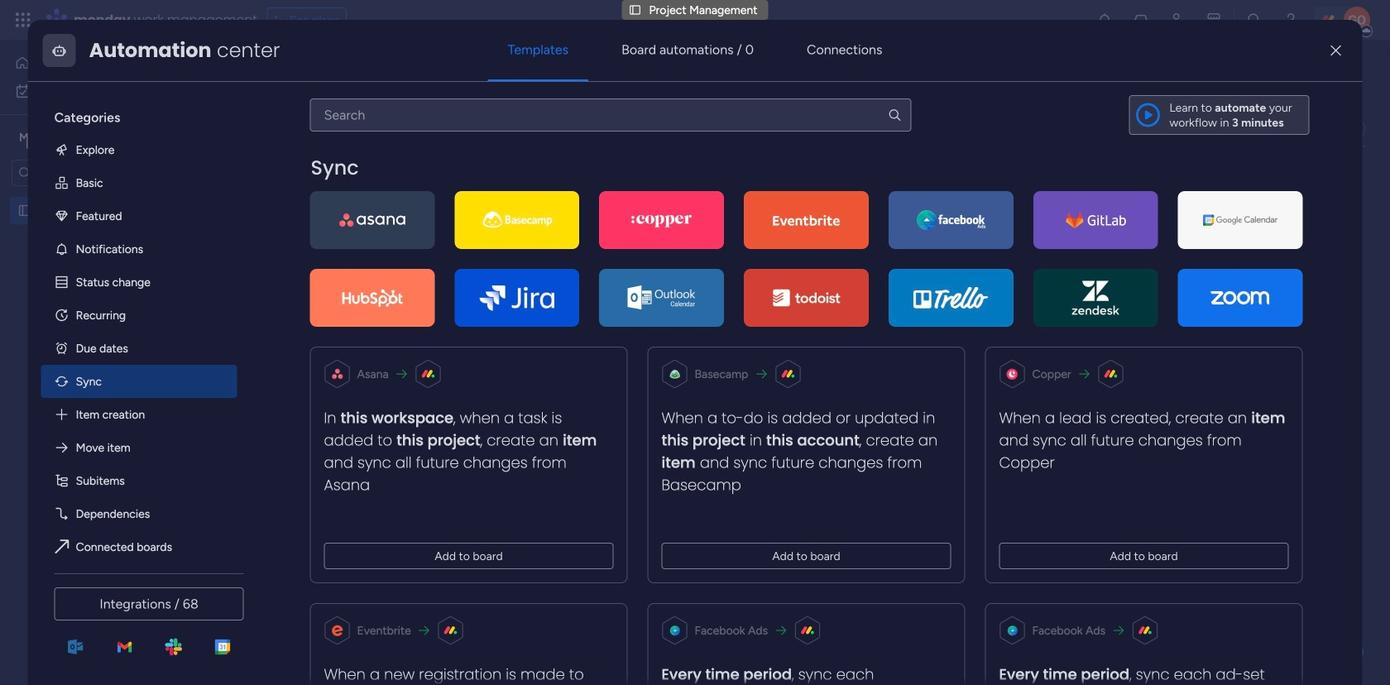 Task type: describe. For each thing, give the bounding box(es) containing it.
workspace image
[[16, 128, 32, 146]]

collapse board header image
[[1348, 122, 1362, 136]]

0 vertical spatial option
[[10, 50, 201, 76]]

board activity image
[[1217, 61, 1236, 81]]

update feed image
[[1133, 12, 1150, 28]]

1 vertical spatial option
[[0, 196, 211, 199]]

show board description image
[[536, 63, 556, 79]]

notifications image
[[1097, 12, 1113, 28]]

add to favorites image
[[564, 62, 581, 79]]

Search in workspace field
[[35, 163, 138, 183]]

add view image
[[479, 123, 485, 135]]

public board image
[[17, 203, 33, 219]]

invite members image
[[1169, 12, 1186, 28]]



Task type: vqa. For each thing, say whether or not it's contained in the screenshot.
1 image
no



Task type: locate. For each thing, give the bounding box(es) containing it.
heading
[[41, 95, 237, 133]]

None search field
[[310, 98, 912, 131]]

list box
[[41, 95, 250, 563], [0, 193, 211, 448]]

Search for a column type search field
[[310, 98, 912, 131]]

workspace selection element
[[16, 127, 138, 149]]

option up workspace selection element
[[10, 50, 201, 76]]

more dots image
[[766, 229, 778, 241]]

monday marketplace image
[[1206, 12, 1222, 28]]

option
[[10, 50, 201, 76], [0, 196, 211, 199]]

gary orlando image
[[1344, 7, 1371, 33]]

angle down image
[[320, 167, 328, 179]]

help image
[[1283, 12, 1299, 28]]

select product image
[[15, 12, 31, 28]]

option down the search in workspace field
[[0, 196, 211, 199]]

search image
[[888, 107, 903, 122]]

None field
[[247, 54, 529, 89], [271, 224, 322, 245], [247, 54, 529, 89], [271, 224, 322, 245]]

see plans image
[[275, 11, 289, 29]]

search everything image
[[1246, 12, 1263, 28]]



